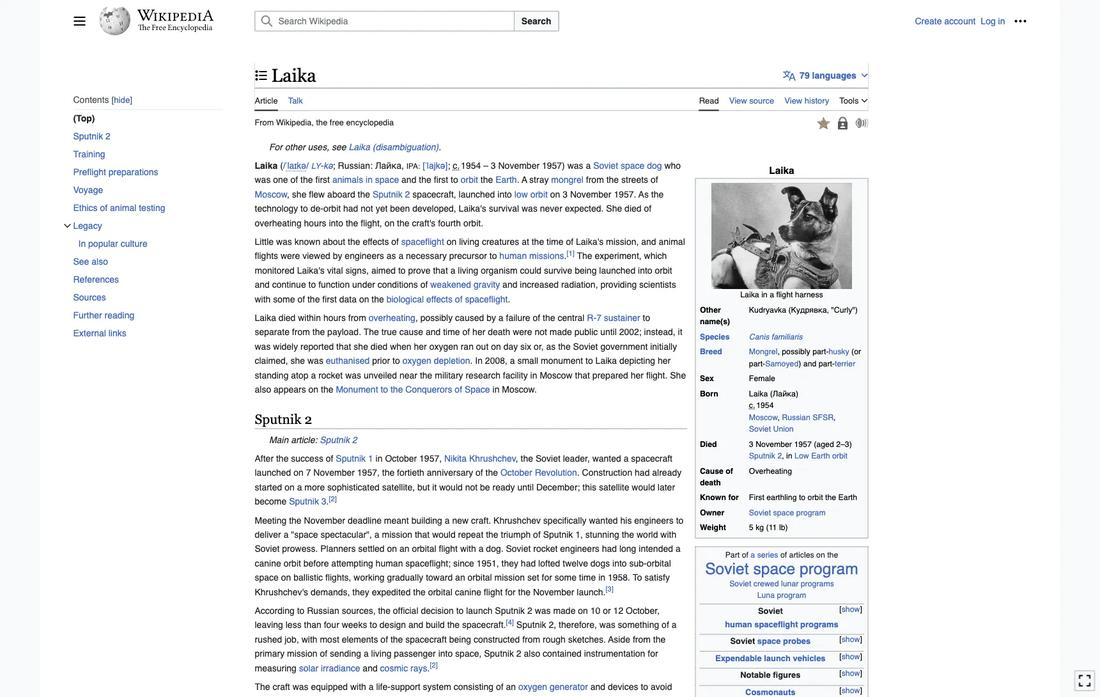 Task type: locate. For each thing, give the bounding box(es) containing it.
a inside the experiment, which monitored laika's vital signs, aimed to prove that a living organism could survive being launched into orbit and continue to function under conditions of
[[451, 265, 456, 275]]

mongrel , possibly part- husky
[[749, 347, 850, 356]]

to left de-
[[301, 203, 308, 214]]

menu image
[[73, 15, 86, 27]]

sputnik down specifically on the bottom of page
[[543, 529, 573, 540]]

monument
[[336, 384, 378, 394]]

0 vertical spatial spaceflight
[[402, 237, 444, 247]]

0 vertical spatial also
[[92, 256, 108, 267]]

moscow inside laika ( лайка ) c. 1954 moscow , russian sfsr , soviet union
[[749, 412, 778, 422]]

some inside and increased radiation, providing scientists with some of the first data on the
[[273, 294, 295, 304]]

see also
[[73, 256, 108, 267]]

of inside the experiment, which monitored laika's vital signs, aimed to prove that a living organism could survive being launched into orbit and continue to function under conditions of
[[421, 279, 428, 290]]

1 horizontal spatial ;
[[448, 160, 450, 171]]

лайка down laika (disambiguation) link
[[375, 160, 402, 171]]

1 vertical spatial wanted
[[589, 515, 618, 525]]

to inside 2 was made on 10 or 12 october, leaving less than four weeks to design and build the spacecraft.
[[370, 620, 377, 630]]

in inside 3 november 1957 (aged 2–3) sputnik 2 , in low earth orbit
[[787, 451, 793, 460]]

1 programs from the top
[[801, 579, 834, 589]]

1 horizontal spatial moscow
[[540, 370, 573, 380]]

gravity
[[474, 279, 500, 290]]

notable figures
[[741, 670, 801, 680]]

1957,
[[420, 453, 442, 463], [357, 468, 380, 478]]

0 vertical spatial programs
[[801, 579, 834, 589]]

1 vertical spatial c.
[[749, 401, 756, 410]]

, inside , the soviet leader, wanted a spacecraft launched on 7 november 1957, the fortieth anniversary of the
[[516, 453, 518, 463]]

1 ; from the left
[[333, 160, 336, 171]]

this
[[583, 482, 597, 492]]

failure
[[506, 313, 531, 323]]

from right mongrel link
[[586, 175, 604, 185]]

meeting
[[255, 515, 287, 525]]

(aged 2–3)
[[814, 439, 852, 449]]

had left 'already'
[[635, 468, 650, 478]]

0 vertical spatial she
[[606, 203, 622, 214]]

time inside to separate from the payload. the true cause and time of her death were not made public until 2002; instead, it was widely reported that she died when her oxygen ran out on day six or, as the soviet government initially claimed, she was
[[443, 327, 460, 337]]

1 horizontal spatial some
[[555, 572, 577, 583]]

programs inside part of a series of articles on the soviet space program soviet crewed lunar programs luna program
[[801, 579, 834, 589]]

death down cause of
[[700, 478, 721, 487]]

central
[[558, 313, 585, 323]]

. inside animals in space and the first to orbit the earth . a stray mongrel from the streets of moscow , she flew aboard the sputnik 2 spacecraft, launched into low orbit
[[517, 175, 520, 185]]

2 vertical spatial laika's
[[297, 265, 325, 275]]

1 vertical spatial were
[[513, 327, 532, 337]]

hours down de-
[[304, 218, 327, 228]]

0 vertical spatial not
[[361, 203, 373, 214]]

weakened gravity link
[[431, 279, 500, 290]]

being up space,
[[449, 634, 471, 644]]

launched down 'experiment,'
[[599, 265, 636, 275]]

unveiled
[[364, 370, 397, 380]]

was down or
[[600, 620, 616, 630]]

and down organism
[[503, 279, 518, 290]]

5 show from the top
[[842, 686, 860, 695]]

1954 inside laika ( лайка ) c. 1954 moscow , russian sfsr , soviet union
[[757, 401, 774, 410]]

that
[[433, 265, 448, 275], [336, 341, 351, 351], [575, 370, 590, 380], [415, 529, 430, 540]]

laika's inside "on 3 november 1957. as the technology to de-orbit had not yet been developed, laika's survival was never expected. she died of overheating hours into the flight, on the craft's fourth orbit."
[[459, 203, 487, 214]]

1 vertical spatial also
[[255, 384, 271, 394]]

0 vertical spatial some
[[273, 294, 295, 304]]

laika element
[[255, 111, 869, 697]]

space up yet
[[375, 175, 399, 185]]

0 vertical spatial c.
[[453, 160, 460, 171]]

nikita
[[444, 453, 467, 463]]

create account log in
[[915, 16, 1006, 26]]

to down laika ( / ˈ l aɪ k ə / ly -kə ; russian: лайка , ipa: [ˈlajkə] ; c. 1954 – 3 november 1957) was a soviet space dog
[[451, 175, 458, 185]]

to left owner
[[676, 515, 684, 525]]

to up less
[[297, 605, 305, 616]]

2 horizontal spatial time
[[579, 572, 596, 583]]

weight
[[700, 523, 726, 532]]

0 horizontal spatial some
[[273, 294, 295, 304]]

rocket up lofted
[[534, 544, 558, 554]]

it right but at the left bottom of the page
[[433, 482, 437, 492]]

until down r‑7 sustainer link
[[601, 327, 617, 337]]

1 horizontal spatial until
[[601, 327, 617, 337]]

2 / from the left
[[306, 160, 309, 171]]

being up radiation,
[[575, 265, 597, 275]]

search
[[522, 16, 552, 26]]

repeat
[[458, 529, 484, 540]]

1 vertical spatial as
[[547, 341, 556, 351]]

until down october revolution
[[518, 482, 534, 492]]

would inside the meeting the november deadline meant building a new craft. khrushchev specifically wanted his engineers to deliver a "space spectacular", a mission that would repeat the triumph of sputnik
[[432, 529, 456, 540]]

and down monitored
[[255, 279, 270, 290]]

c. down 'female'
[[749, 401, 756, 410]]

soviet inside laika ( лайка ) c. 1954 moscow , russian sfsr , soviet union
[[749, 424, 771, 434]]

programs right lunar at right
[[801, 579, 834, 589]]

2 vertical spatial not
[[465, 482, 478, 492]]

human inside soviet human spaceflight programs
[[725, 619, 752, 629]]

soviet space program link up soviet crewed lunar programs link on the right of the page
[[705, 560, 859, 578]]

1 vertical spatial canine
[[455, 587, 482, 597]]

launched up started
[[255, 468, 291, 478]]

1 vertical spatial overheating
[[369, 313, 416, 323]]

until
[[601, 327, 617, 337], [518, 482, 534, 492]]

. down sophisticated
[[327, 496, 329, 506]]

2 horizontal spatial also
[[524, 648, 541, 659]]

popular
[[88, 238, 118, 249]]

sputnik inside the meeting the november deadline meant building a new craft. khrushchev specifically wanted his engineers to deliver a "space spectacular", a mission that would repeat the triumph of sputnik
[[543, 529, 573, 540]]

1 vertical spatial being
[[449, 634, 471, 644]]

terrier
[[835, 359, 856, 368]]

1 vertical spatial laika's
[[576, 237, 604, 247]]

she right flight.
[[670, 370, 686, 380]]

that down building
[[415, 529, 430, 540]]

soviet inside , the soviet leader, wanted a spacecraft launched on 7 november 1957, the fortieth anniversary of the
[[536, 453, 561, 463]]

0 horizontal spatial laika's
[[297, 265, 325, 275]]

1 horizontal spatial as
[[547, 341, 556, 351]]

mongrel link
[[551, 175, 584, 185]]

0 vertical spatial died
[[625, 203, 642, 214]]

time inside on living creatures at the time of laika's mission, and animal flights were viewed by engineers as a necessary precursor to
[[547, 237, 564, 247]]

of inside on living creatures at the time of laika's mission, and animal flights were viewed by engineers as a necessary precursor to
[[566, 237, 574, 247]]

made
[[550, 327, 572, 337], [553, 605, 576, 616]]

on inside . construction had already started on a more sophisticated satellite, but it would not be ready until december; this satellite would later become
[[285, 482, 295, 492]]

spaceflight up necessary
[[402, 237, 444, 247]]

soviet space program link for part of
[[705, 560, 859, 578]]

according to russian sources, the official decision to launch sputnik
[[255, 605, 525, 616]]

november up expected.
[[570, 189, 612, 199]]

1 vertical spatial sputnik 2
[[255, 411, 312, 427]]

overheating inside "on 3 november 1957. as the technology to de-orbit had not yet been developed, laika's survival was never expected. she died of overheating hours into the flight, on the craft's fourth orbit."
[[255, 218, 302, 228]]

for right set
[[542, 572, 552, 583]]

the down set
[[518, 587, 531, 597]]

1 view from the left
[[730, 96, 747, 105]]

that inside the experiment, which monitored laika's vital signs, aimed to prove that a living organism could survive being launched into orbit and continue to function under conditions of
[[433, 265, 448, 275]]

2 vertical spatial flight
[[484, 587, 503, 597]]

also down [4] sputnik
[[524, 648, 541, 659]]

organism
[[481, 265, 518, 275]]

construction
[[582, 468, 633, 478]]

[2] link down sophisticated
[[329, 495, 337, 503]]

also for 2 also contained instrumentation for measuring
[[524, 648, 541, 659]]

engineers up world at right bottom
[[635, 515, 674, 525]]

animal up which
[[659, 237, 685, 247]]

mongrel
[[551, 175, 584, 185]]

1 horizontal spatial launched
[[459, 189, 495, 199]]

note up leader,
[[255, 433, 869, 447]]

5 show button from the top
[[838, 685, 864, 696]]

sputnik 2 inside laika element
[[255, 411, 312, 427]]

1 horizontal spatial rocket
[[534, 544, 558, 554]]

human missions link
[[500, 251, 564, 261]]

2 inside animals in space and the first to orbit the earth . a stray mongrel from the streets of moscow , she flew aboard the sputnik 2 spacecraft, launched into low orbit
[[405, 189, 410, 199]]

was inside "on 3 november 1957. as the technology to de-orbit had not yet been developed, laika's survival was never expected. she died of overheating hours into the flight, on the craft's fourth orbit."
[[522, 203, 538, 214]]

1 vertical spatial human
[[376, 558, 403, 568]]

0 vertical spatial in
[[78, 238, 86, 249]]

canis familiaris
[[749, 332, 803, 341]]

being
[[575, 265, 597, 275], [449, 634, 471, 644]]

she inside "on 3 november 1957. as the technology to de-orbit had not yet been developed, laika's survival was never expected. she died of overheating hours into the flight, on the craft's fourth orbit."
[[606, 203, 622, 214]]

human inside the 1, stunning the world with soviet prowess. planners settled on an orbital flight with a dog. soviet rocket engineers had long intended a canine orbit before attempting human spaceflight; since 1951, they had lofted twelve dogs into sub-orbital space on ballistic flights, working gradually toward an orbital mission set for some time in 1958. to satisfy khrushchev's demands, they expedited the orbital canine flight for the november launch.
[[376, 558, 403, 568]]

of inside "on 3 november 1957. as the technology to de-orbit had not yet been developed, laika's survival was never expected. she died of overheating hours into the flight, on the craft's fourth orbit."
[[644, 203, 652, 214]]

the inside who was one of the first
[[301, 175, 313, 185]]

-
[[321, 160, 324, 171]]

death inside to separate from the payload. the true cause and time of her death were not made public until 2002; instead, it was widely reported that she died when her oxygen ran out on day six or, as the soviet government initially claimed, she was
[[488, 327, 511, 337]]

were inside to separate from the payload. the true cause and time of her death were not made public until 2002; instead, it was widely reported that she died when her oxygen ran out on day six or, as the soviet government initially claimed, she was
[[513, 327, 532, 337]]

1 vertical spatial 1957,
[[357, 468, 380, 478]]

october up "ready"
[[501, 468, 533, 478]]

low
[[515, 189, 528, 199]]

sputnik 2
[[73, 131, 111, 141], [255, 411, 312, 427]]

until inside to separate from the payload. the true cause and time of her death were not made public until 2002; instead, it was widely reported that she died when her oxygen ran out on day six or, as the soviet government initially claimed, she was
[[601, 327, 617, 337]]

the left free
[[316, 118, 328, 127]]

0 vertical spatial effects
[[363, 237, 389, 247]]

1 horizontal spatial not
[[465, 482, 478, 492]]

0 horizontal spatial earth
[[496, 175, 517, 185]]

first for of
[[316, 175, 330, 185]]

the up 1957.
[[607, 175, 619, 185]]

in down russian:
[[366, 175, 373, 185]]

0 vertical spatial russian
[[782, 412, 811, 422]]

of inside , the soviet leader, wanted a spacecraft launched on 7 november 1957, the fortieth anniversary of the
[[476, 468, 483, 478]]

soviet up expendable
[[731, 636, 755, 646]]

that up weakened
[[433, 265, 448, 275]]

weeks
[[342, 620, 367, 630]]

1 vertical spatial time
[[443, 327, 460, 337]]

0 horizontal spatial as
[[387, 251, 396, 261]]

november inside 3 november 1957 (aged 2–3) sputnik 2 , in low earth orbit
[[756, 439, 792, 449]]

1 horizontal spatial earth
[[812, 451, 830, 460]]

encyclopedia
[[346, 118, 394, 127]]

1954 up soviet union link
[[757, 401, 774, 410]]

true
[[382, 327, 397, 337]]

0 vertical spatial 1954
[[461, 160, 481, 171]]

a inside . construction had already started on a more sophisticated satellite, but it would not be ready until december; this satellite would later become
[[297, 482, 302, 492]]

to up the conditions
[[398, 265, 406, 275]]

rocket
[[319, 370, 343, 380], [534, 544, 558, 554]]

0 horizontal spatial time
[[443, 327, 460, 337]]

1 vertical spatial 1954
[[757, 401, 774, 410]]

2 horizontal spatial for
[[648, 648, 658, 659]]

Search search field
[[240, 11, 915, 31]]

part- inside (or part-
[[749, 359, 766, 368]]

rocket inside the 1, stunning the world with soviet prowess. planners settled on an orbital flight with a dog. soviet rocket engineers had long intended a canine orbit before attempting human spaceflight; since 1951, they had lofted twelve dogs into sub-orbital space on ballistic flights, working gradually toward an orbital mission set for some time in 1958. to satisfy khrushchev's demands, they expedited the orbital canine flight for the november launch.
[[534, 544, 558, 554]]

1 horizontal spatial october
[[501, 468, 533, 478]]

see
[[73, 256, 89, 267]]

in inside animals in space and the first to orbit the earth . a stray mongrel from the streets of moscow , she flew aboard the sputnik 2 spacecraft, launched into low orbit
[[366, 175, 373, 185]]

0 vertical spatial time
[[547, 237, 564, 247]]

view for view source
[[730, 96, 747, 105]]

not inside to separate from the payload. the true cause and time of her death were not made public until 2002; instead, it was widely reported that she died when her oxygen ran out on day six or, as the soviet government initially claimed, she was
[[535, 327, 547, 337]]

0 vertical spatial moscow
[[255, 189, 287, 199]]

(or part-
[[749, 347, 862, 368]]

december;
[[537, 482, 580, 492]]

not inside . construction had already started on a more sophisticated satellite, but it would not be ready until december; this satellite would later become
[[465, 482, 478, 492]]

and inside "solar irradiance and cosmic rays . [2]"
[[363, 663, 378, 673]]

. inside . in 2008, a small monument to laika depicting her standing atop a rocket was unveiled near the military research facility in moscow that prepared her flight. she also appears on the
[[470, 356, 473, 366]]

in
[[999, 16, 1006, 26], [366, 175, 373, 185], [762, 290, 768, 299], [531, 370, 538, 380], [493, 384, 500, 394], [787, 451, 793, 460], [376, 453, 383, 463], [599, 572, 606, 583]]

0 horizontal spatial effects
[[363, 237, 389, 247]]

to inside "on 3 november 1957. as the technology to de-orbit had not yet been developed, laika's survival was never expected. she died of overheating hours into the flight, on the craft's fourth orbit."
[[301, 203, 308, 214]]

sputnik inside animals in space and the first to orbit the earth . a stray mongrel from the streets of moscow , she flew aboard the sputnik 2 spacecraft, launched into low orbit
[[373, 189, 403, 199]]

earth inside 3 november 1957 (aged 2–3) sputnik 2 , in low earth orbit
[[812, 451, 830, 460]]

1 horizontal spatial canine
[[455, 587, 482, 597]]

0 horizontal spatial they
[[353, 587, 370, 597]]

canine up 2 was made on 10 or 12 october, leaving less than four weeks to design and build the spacecraft.
[[455, 587, 482, 597]]

oxygen left generator
[[519, 682, 547, 692]]

0 vertical spatial spacecraft
[[631, 453, 673, 463]]

0 horizontal spatial flight
[[439, 544, 458, 554]]

view
[[730, 96, 747, 105], [785, 96, 803, 105]]

0 horizontal spatial (
[[280, 160, 283, 171]]

sputnik inside 2, therefore, was something of a rushed job, with most elements of the spacecraft being constructed from rough sketches. aside from the primary mission of sending a living passenger into space, sputnik
[[484, 648, 514, 659]]

(11 lb)
[[767, 523, 788, 532]]

1 horizontal spatial possibly
[[782, 347, 811, 356]]

7
[[306, 468, 311, 478]]

november down "sputnik 3 . [2]"
[[304, 515, 345, 525]]

2 horizontal spatial not
[[535, 327, 547, 337]]

( for /
[[280, 160, 283, 171]]

create account link
[[915, 16, 976, 26]]

khrushchev's
[[255, 587, 308, 597]]

satellite
[[599, 482, 630, 492]]

most
[[320, 634, 339, 644]]

laika ( / ˈ l aɪ k ə / ly -kə ; russian: лайка , ipa: [ˈlajkə] ; c. 1954 – 3 november 1957) was a soviet space dog
[[255, 160, 662, 171]]

spacecraft inside , the soviet leader, wanted a spacecraft launched on 7 november 1957, the fortieth anniversary of the
[[631, 453, 673, 463]]

that inside the meeting the november deadline meant building a new craft. khrushchev specifically wanted his engineers to deliver a "space spectacular", a mission that would repeat the triumph of sputnik
[[415, 529, 430, 540]]

a left 'life-'
[[369, 682, 374, 692]]

orbit inside 3 november 1957 (aged 2–3) sputnik 2 , in low earth orbit
[[833, 451, 848, 460]]

and inside to separate from the payload. the true cause and time of her death were not made public until 2002; instead, it was widely reported that she died when her oxygen ran out on day six or, as the soviet government initially claimed, she was
[[426, 327, 441, 337]]

not up or,
[[535, 327, 547, 337]]

0 vertical spatial being
[[575, 265, 597, 275]]

sources link
[[73, 288, 223, 306]]

1 vertical spatial by
[[487, 313, 496, 323]]

for
[[542, 572, 552, 583], [505, 587, 516, 597], [648, 648, 658, 659]]

1 horizontal spatial view
[[785, 96, 803, 105]]

spaceflight;
[[406, 558, 451, 568]]

on down yet
[[385, 218, 395, 228]]

earth for orbit
[[812, 451, 830, 460]]

1 horizontal spatial лайка
[[773, 389, 796, 398]]

2, therefore, was something of a rushed job, with most elements of the spacecraft being constructed from rough sketches. aside from the primary mission of sending a living passenger into space, sputnik
[[255, 620, 677, 659]]

was inside who was one of the first
[[255, 175, 271, 185]]

samoyed link
[[766, 359, 799, 368]]

the left central
[[543, 313, 555, 323]]

2 programs from the top
[[801, 619, 839, 629]]

2 vertical spatial died
[[371, 341, 388, 351]]

the down near at the bottom
[[391, 384, 403, 394]]

0 horizontal spatial in
[[78, 238, 86, 249]]

2 vertical spatial the
[[255, 682, 270, 692]]

1
[[368, 453, 373, 463]]

first for and
[[434, 175, 448, 185]]

1 vertical spatial until
[[518, 482, 534, 492]]

0 vertical spatial overheating
[[255, 218, 302, 228]]

luna
[[758, 590, 775, 600]]

2 note from the top
[[255, 433, 869, 447]]

note
[[255, 140, 869, 154], [255, 433, 869, 447]]

toward
[[426, 572, 453, 583]]

1 horizontal spatial laika's
[[459, 203, 487, 214]]

into inside "on 3 november 1957. as the technology to de-orbit had not yet been developed, laika's survival was never expected. she died of overheating hours into the flight, on the craft's fourth orbit."
[[329, 218, 343, 228]]

read link
[[699, 88, 719, 111]]

gradually
[[387, 572, 424, 583]]

0 horizontal spatial the
[[255, 682, 270, 692]]

account
[[945, 16, 976, 26]]

1 note from the top
[[255, 140, 869, 154]]

0 horizontal spatial 1954
[[461, 160, 481, 171]]

1 vertical spatial flight
[[439, 544, 458, 554]]

0 vertical spatial an
[[400, 544, 410, 554]]

spacecraft inside 2, therefore, was something of a rushed job, with most elements of the spacecraft being constructed from rough sketches. aside from the primary mission of sending a living passenger into space, sputnik
[[406, 634, 447, 644]]

with down "solar irradiance and cosmic rays . [2]"
[[350, 682, 366, 692]]

russian
[[782, 412, 811, 422], [307, 605, 339, 616]]

2 view from the left
[[785, 96, 803, 105]]

living down precursor
[[458, 265, 479, 275]]

1 vertical spatial launch
[[764, 653, 791, 663]]

wanted up construction
[[593, 453, 622, 463]]

1 vertical spatial not
[[535, 327, 547, 337]]

the experiment, which monitored laika's vital signs, aimed to prove that a living organism could survive being launched into orbit and continue to function under conditions of
[[255, 251, 673, 290]]

after the success of sputnik 1 in october 1957, nikita khrushchev
[[255, 453, 516, 463]]

dogs
[[591, 558, 610, 568]]

part-
[[813, 347, 829, 356], [749, 359, 766, 368], [819, 359, 835, 368]]

some
[[273, 294, 295, 304], [555, 572, 577, 583]]

not
[[361, 203, 373, 214], [535, 327, 547, 337], [465, 482, 478, 492]]

[2] link
[[329, 495, 337, 503], [430, 661, 438, 669]]

ethics of animal testing link
[[73, 199, 223, 217]]

1 / from the left
[[283, 160, 286, 171]]

low orbit link
[[515, 189, 548, 199]]

and down ipa:
[[402, 175, 417, 185]]

euthanised link
[[326, 356, 370, 366]]

had down 'stunning'
[[602, 544, 617, 554]]

the down something
[[653, 634, 666, 644]]

into inside 2, therefore, was something of a rushed job, with most elements of the spacecraft being constructed from rough sketches. aside from the primary mission of sending a living passenger into space, sputnik
[[438, 648, 453, 659]]

in inside . in 2008, a small monument to laika depicting her standing atop a rocket was unveiled near the military research facility in moscow that prepared her flight. she also appears on the
[[531, 370, 538, 380]]

2 horizontal spatial the
[[577, 251, 593, 261]]

also for see also
[[92, 256, 108, 267]]

by right caused
[[487, 313, 496, 323]]

part- for samoyed ) and part- terrier
[[819, 359, 835, 368]]

was down reported
[[308, 356, 324, 366]]

of right series
[[781, 550, 787, 560]]

species
[[700, 332, 730, 341]]

kg
[[756, 523, 764, 532]]

made down central
[[550, 327, 572, 337]]

) inside laika ( лайка ) c. 1954 moscow , russian sfsr , soviet union
[[796, 389, 799, 398]]

the left 'true'
[[364, 327, 379, 337]]

soviet space program link for owner
[[749, 508, 826, 517]]

the
[[577, 251, 593, 261], [364, 327, 379, 337], [255, 682, 270, 692]]

space inside the 1, stunning the world with soviet prowess. planners settled on an orbital flight with a dog. soviet rocket engineers had long intended a canine orbit before attempting human spaceflight; since 1951, they had lofted twelve dogs into sub-orbital space on ballistic flights, working gradually toward an orbital mission set for some time in 1958. to satisfy khrushchev's demands, they expedited the orbital canine flight for the november launch.
[[255, 572, 279, 583]]

hours
[[304, 218, 327, 228], [324, 313, 346, 323]]

of down as
[[644, 203, 652, 214]]

0 horizontal spatial launch
[[466, 605, 493, 616]]

, inside 3 november 1957 (aged 2–3) sputnik 2 , in low earth orbit
[[782, 451, 784, 460]]

for other uses, see laika (disambiguation) .
[[269, 142, 441, 152]]

had inside . construction had already started on a more sophisticated satellite, but it would not be ready until december; this satellite would later become
[[635, 468, 650, 478]]

the for craft
[[255, 682, 270, 692]]

1 vertical spatial the
[[364, 327, 379, 337]]

view left source on the top right
[[730, 96, 747, 105]]

1 vertical spatial died
[[279, 313, 296, 323]]

1 vertical spatial they
[[353, 587, 370, 597]]

2 horizontal spatial spaceflight
[[755, 619, 798, 629]]

for up the '[4]' link
[[505, 587, 516, 597]]

0 vertical spatial were
[[281, 251, 300, 261]]

1 vertical spatial (
[[789, 305, 791, 314]]

the down under
[[372, 294, 384, 304]]

rough
[[543, 634, 566, 644]]

. inside human missions . [1]
[[564, 251, 567, 261]]

a left necessary
[[399, 251, 404, 261]]

laika's inside on living creatures at the time of laika's mission, and animal flights were viewed by engineers as a necessary precursor to
[[576, 237, 604, 247]]

, left ipa:
[[402, 160, 404, 171]]

first
[[316, 175, 330, 185], [434, 175, 448, 185], [323, 294, 337, 304]]

2 vertical spatial also
[[524, 648, 541, 659]]

c. right [ˈlajkə] link
[[453, 160, 460, 171]]

hide
[[114, 95, 130, 104]]

first inside who was one of the first
[[316, 175, 330, 185]]

log in and more options image
[[1015, 15, 1027, 27]]

human inside human missions . [1]
[[500, 251, 527, 261]]

1957, down 1
[[357, 468, 380, 478]]

0 vertical spatial she
[[292, 189, 307, 199]]

into inside the 1, stunning the world with soviet prowess. planners settled on an orbital flight with a dog. soviet rocket engineers had long intended a canine orbit before attempting human spaceflight; since 1951, they had lofted twelve dogs into sub-orbital space on ballistic flights, working gradually toward an orbital mission set for some time in 1958. to satisfy khrushchev's demands, they expedited the orbital canine flight for the november launch.
[[613, 558, 627, 568]]

rocket inside . in 2008, a small monument to laika depicting her standing atop a rocket was unveiled near the military research facility in moscow that prepared her flight. she also appears on the
[[319, 370, 343, 380]]

on right started
[[285, 482, 295, 492]]

0 vertical spatial human
[[500, 251, 527, 261]]

as inside on living creatures at the time of laika's mission, and animal flights were viewed by engineers as a necessary precursor to
[[387, 251, 396, 261]]

a right 1957)
[[586, 160, 591, 171]]

part- up samoyed ) and part- terrier
[[813, 347, 829, 356]]

mission inside 2, therefore, was something of a rushed job, with most elements of the spacecraft being constructed from rough sketches. aside from the primary mission of sending a living passenger into space, sputnik
[[287, 648, 318, 659]]

oxygen up oxygen depletion link
[[430, 341, 458, 351]]

support
[[391, 682, 421, 692]]

of inside and increased radiation, providing scientists with some of the first data on the
[[298, 294, 305, 304]]

1 horizontal spatial it
[[678, 327, 683, 337]]

лайка down 'female'
[[773, 389, 796, 398]]

0 vertical spatial october
[[385, 453, 417, 463]]

weakened gravity
[[431, 279, 500, 290]]

launched inside the experiment, which monitored laika's vital signs, aimed to prove that a living organism could survive being launched into orbit and continue to function under conditions of
[[599, 265, 636, 275]]

1957
[[795, 439, 812, 449]]

the for experiment,
[[577, 251, 593, 261]]

in down dogs
[[599, 572, 606, 583]]

3 show button from the top
[[838, 651, 864, 662]]

1 horizontal spatial 1954
[[757, 401, 774, 410]]

3 show from the top
[[842, 652, 860, 661]]

flight up since
[[439, 544, 458, 554]]

1 vertical spatial spacecraft
[[406, 634, 447, 644]]

0 horizontal spatial not
[[361, 203, 373, 214]]

little was known about the effects of spaceflight
[[255, 237, 444, 247]]

a left series
[[751, 550, 755, 560]]

1 vertical spatial [2] link
[[430, 661, 438, 669]]

0 vertical spatial wanted
[[593, 453, 622, 463]]

that down payload.
[[336, 341, 351, 351]]

0 vertical spatial by
[[333, 251, 342, 261]]

2 vertical spatial living
[[371, 648, 392, 659]]

job,
[[285, 634, 299, 644]]

death
[[488, 327, 511, 337], [700, 478, 721, 487]]

3 down mongrel
[[563, 189, 568, 199]]

0 vertical spatial the
[[577, 251, 593, 261]]

table of contents image
[[255, 69, 268, 82]]

. inside "solar irradiance and cosmic rays . [2]"
[[428, 663, 430, 673]]

2 inside 3 november 1957 (aged 2–3) sputnik 2 , in low earth orbit
[[778, 451, 782, 460]]

possibly down familiaris
[[782, 347, 811, 356]]

generator
[[550, 682, 588, 692]]

( for лайка
[[770, 389, 773, 398]]

1 vertical spatial 3
[[563, 189, 568, 199]]

the inside the experiment, which monitored laika's vital signs, aimed to prove that a living organism could survive being launched into orbit and continue to function under conditions of
[[577, 251, 593, 261]]

soviet left union
[[749, 424, 771, 434]]

day
[[504, 341, 518, 351]]



Task type: describe. For each thing, give the bounding box(es) containing it.
made inside 2 was made on 10 or 12 october, leaving less than four weeks to design and build the spacecraft.
[[553, 605, 576, 616]]

from
[[255, 118, 274, 127]]

the inside on living creatures at the time of laika's mission, and animal flights were viewed by engineers as a necessary precursor to
[[532, 237, 544, 247]]

orbit up soviet space program
[[808, 493, 823, 502]]

launched inside , the soviet leader, wanted a spacecraft launched on 7 november 1957, the fortieth anniversary of the
[[255, 468, 291, 478]]

featured article image
[[818, 117, 830, 129]]

fullscreen image
[[1079, 674, 1092, 687]]

sources
[[73, 292, 106, 302]]

had up set
[[521, 558, 536, 568]]

in right 1
[[376, 453, 383, 463]]

meeting the november deadline meant building a new craft. khrushchev specifically wanted his engineers to deliver a "space spectacular", a mission that would repeat the triumph of sputnik
[[255, 515, 684, 540]]

had inside "on 3 november 1957. as the technology to de-orbit had not yet been developed, laika's survival was never expected. she died of overheating hours into the flight, on the craft's fourth orbit."
[[343, 203, 358, 214]]

sophisticated
[[328, 482, 380, 492]]

stray
[[530, 175, 549, 185]]

( for кудрявка
[[789, 305, 791, 314]]

soviet left crewed
[[730, 579, 752, 589]]

0 horizontal spatial moscow link
[[255, 189, 287, 199]]

Search Wikipedia search field
[[255, 11, 515, 31]]

1 vertical spatial spaceflight
[[465, 294, 508, 304]]

before
[[304, 558, 329, 568]]

sketches.
[[568, 634, 606, 644]]

1 show button from the top
[[838, 604, 864, 615]]

survive
[[544, 265, 573, 275]]

from up payload.
[[348, 313, 366, 323]]

death inside cause of death
[[700, 478, 721, 487]]

it inside to separate from the payload. the true cause and time of her death were not made public until 2002; instead, it was widely reported that she died when her oxygen ran out on day six or, as the soviet government initially claimed, she was
[[678, 327, 683, 337]]

made inside to separate from the payload. the true cause and time of her death were not made public until 2002; instead, it was widely reported that she died when her oxygen ran out on day six or, as the soviet government initially claimed, she was
[[550, 327, 572, 337]]

a right atop
[[311, 370, 316, 380]]

a right something
[[672, 620, 677, 630]]

of right ethics
[[100, 203, 108, 213]]

more
[[305, 482, 325, 492]]

her down "cause" at the top of page
[[414, 341, 427, 351]]

were inside on living creatures at the time of laika's mission, and animal flights were viewed by engineers as a necessary precursor to
[[281, 251, 300, 261]]

dog
[[647, 160, 662, 171]]

ipa:
[[407, 162, 420, 170]]

born
[[700, 389, 719, 398]]

1 show from the top
[[842, 604, 860, 614]]

living inside the experiment, which monitored laika's vital signs, aimed to prove that a living organism could survive being launched into orbit and continue to function under conditions of
[[458, 265, 479, 275]]

x small image
[[63, 222, 71, 230]]

0 vertical spatial for
[[542, 572, 552, 583]]

flew
[[309, 189, 325, 199]]

a inside , the soviet leader, wanted a spacecraft launched on 7 november 1957, the fortieth anniversary of the
[[624, 453, 629, 463]]

soviet union link
[[749, 424, 794, 434]]

to down when
[[393, 356, 400, 366]]

to right the earthling
[[799, 493, 806, 502]]

external
[[73, 328, 106, 338]]

from inside to separate from the payload. the true cause and time of her death were not made public until 2002; instead, it was widely reported that she died when her oxygen ran out on day six or, as the soviet government initially claimed, she was
[[292, 327, 310, 337]]

of inside animals in space and the first to orbit the earth . a stray mongrel from the streets of moscow , she flew aboard the sputnik 2 spacecraft, launched into low orbit
[[651, 175, 658, 185]]

the up the conquerors
[[420, 370, 433, 380]]

a up "solar irradiance and cosmic rays . [2]"
[[364, 648, 369, 659]]

listen to this article image
[[856, 118, 869, 128]]

r‑7
[[587, 313, 602, 323]]

from inside animals in space and the first to orbit the earth . a stray mongrel from the streets of moscow , she flew aboard the sputnik 2 spacecraft, launched into low orbit
[[586, 175, 604, 185]]

3 november 1957 (aged 2–3) sputnik 2 , in low earth orbit
[[749, 439, 852, 460]]

voyage
[[73, 185, 103, 195]]

engineers inside the meeting the november deadline meant building a new craft. khrushchev specifically wanted his engineers to deliver a "space spectacular", a mission that would repeat the triumph of sputnik
[[635, 515, 674, 525]]

. inside note
[[439, 142, 441, 152]]

that inside to separate from the payload. the true cause and time of her death were not made public until 2002; instead, it was widely reported that she died when her oxygen ran out on day six or, as the soviet government initially claimed, she was
[[336, 341, 351, 351]]

elements
[[342, 634, 378, 644]]

1 horizontal spatial launch
[[764, 653, 791, 663]]

1 horizontal spatial moscow link
[[749, 412, 778, 422]]

part- for mongrel , possibly part- husky
[[813, 347, 829, 356]]

wanted inside , the soviet leader, wanted a spacecraft launched on 7 november 1957, the fortieth anniversary of the
[[593, 453, 622, 463]]

[4]
[[506, 618, 514, 626]]

military
[[435, 370, 463, 380]]

in right space
[[493, 384, 500, 394]]

. construction had already started on a more sophisticated satellite, but it would not be ready until december; this satellite would later become
[[255, 468, 682, 506]]

as inside to separate from the payload. the true cause and time of her death were not made public until 2002; instead, it was widely reported that she died when her oxygen ran out on day six or, as the soviet government initially claimed, she was
[[547, 341, 556, 351]]

1 vertical spatial an
[[455, 572, 465, 583]]

2 vertical spatial she
[[291, 356, 305, 366]]

her down depicting
[[631, 370, 644, 380]]

2 horizontal spatial an
[[506, 682, 516, 692]]

references link
[[73, 270, 223, 288]]

a right deliver
[[284, 529, 289, 540]]

ə
[[301, 160, 306, 171]]

further reading link
[[73, 306, 223, 324]]

living inside 2, therefore, was something of a rushed job, with most elements of the spacecraft being constructed from rough sketches. aside from the primary mission of sending a living passenger into space, sputnik
[[371, 648, 392, 659]]

sources,
[[342, 605, 376, 616]]

laika in a flight harness
[[741, 290, 824, 299]]

widely
[[273, 341, 298, 351]]

earth for .
[[496, 175, 517, 185]]

sputnik 2 link up been
[[373, 189, 410, 199]]

0 vertical spatial [2] link
[[329, 495, 337, 503]]

november inside the 1, stunning the world with soviet prowess. planners settled on an orbital flight with a dog. soviet rocket engineers had long intended a canine orbit before attempting human spaceflight; since 1951, they had lofted twelve dogs into sub-orbital space on ballistic flights, working gradually toward an orbital mission set for some time in 1958. to satisfy khrushchev's demands, they expedited the orbital canine flight for the november launch.
[[533, 587, 575, 597]]

or,
[[534, 341, 544, 351]]

1 vertical spatial oxygen
[[403, 356, 432, 366]]

orbital down 1951,
[[468, 572, 492, 583]]

who
[[665, 160, 681, 171]]

aside
[[608, 634, 631, 644]]

not inside "on 3 november 1957. as the technology to de-orbit had not yet been developed, laika's survival was never expected. she died of overheating hours into the flight, on the craft's fourth orbit."
[[361, 203, 373, 214]]

the up long
[[622, 529, 634, 540]]

orbit down stray
[[531, 189, 548, 199]]

0 horizontal spatial possibly
[[421, 313, 453, 323]]

programs inside soviet human spaceflight programs
[[801, 619, 839, 629]]

died inside to separate from the payload. the true cause and time of her death were not made public until 2002; instead, it was widely reported that she died when her oxygen ran out on day six or, as the soviet government initially claimed, she was
[[371, 341, 388, 351]]

, up (aged 2–3)
[[834, 412, 836, 422]]

1 vertical spatial russian
[[307, 605, 339, 616]]

research
[[466, 370, 501, 380]]

therefore,
[[559, 620, 597, 630]]

scientists
[[640, 279, 676, 290]]

of up solar irradiance link
[[320, 648, 327, 659]]

yet
[[376, 203, 388, 214]]

see also link
[[73, 253, 223, 270]]

november inside , the soviet leader, wanted a spacecraft launched on 7 november 1957, the fortieth anniversary of the
[[314, 468, 355, 478]]

wikipedia image
[[137, 10, 214, 21]]

note containing main article:
[[255, 433, 869, 447]]

the up "dog."
[[486, 529, 499, 540]]

she inside animals in space and the first to orbit the earth . a stray mongrel from the streets of moscow , she flew aboard the sputnik 2 spacecraft, launched into low orbit
[[292, 189, 307, 199]]

in inside . in 2008, a small monument to laika depicting her standing atop a rocket was unveiled near the military research facility in moscow that prepared her flight. she also appears on the
[[475, 356, 483, 366]]

the up reported
[[313, 327, 325, 337]]

(top)
[[73, 113, 95, 123]]

would left later
[[632, 482, 655, 492]]

her up "out"
[[473, 327, 486, 337]]

for inside the 2 also contained instrumentation for measuring
[[648, 648, 658, 659]]

1 vertical spatial program
[[800, 560, 859, 578]]

space inside part of a series of articles on the soviet space program soviet crewed lunar programs luna program
[[754, 560, 796, 578]]

orbital up spaceflight;
[[412, 544, 437, 554]]

. up the failure
[[508, 294, 511, 304]]

something
[[618, 620, 659, 630]]

in inside personal tools 'navigation'
[[999, 16, 1006, 26]]

1 vertical spatial hours
[[324, 313, 346, 323]]

the right after
[[276, 453, 289, 463]]

of right consisting
[[496, 682, 504, 692]]

0 vertical spatial khrushchev
[[469, 453, 516, 463]]

2 inside the 2 also contained instrumentation for measuring
[[517, 648, 522, 659]]

sputnik up main
[[255, 411, 301, 427]]

mission inside the meeting the november deadline meant building a new craft. khrushchev specifically wanted his engineers to deliver a "space spectacular", a mission that would repeat the triumph of sputnik
[[382, 529, 412, 540]]

1 vertical spatial for
[[505, 587, 516, 597]]

0 vertical spatial )
[[799, 359, 802, 368]]

a right intended
[[676, 544, 681, 554]]

human spaceflight programs link
[[725, 619, 839, 629]]

separate
[[255, 327, 290, 337]]

1 vertical spatial october
[[501, 468, 533, 478]]

was right little
[[276, 237, 292, 247]]

working
[[354, 572, 385, 583]]

2 inside 2 was made on 10 or 12 october, leaving less than four weeks to design and build the spacecraft.
[[528, 605, 533, 616]]

orbit inside "on 3 november 1957. as the technology to de-orbit had not yet been developed, laika's survival was never expected. she died of overheating hours into the flight, on the craft's fourth orbit."
[[324, 203, 341, 214]]

with up intended
[[661, 529, 677, 540]]

the down low earth orbit 'link'
[[826, 493, 837, 502]]

soviet down triumph
[[506, 544, 531, 554]]

2 up sputnik 1 link
[[352, 434, 357, 445]]

died inside "on 3 november 1957. as the technology to de-orbit had not yet been developed, laika's survival was never expected. she died of overheating hours into the flight, on the craft's fourth orbit."
[[625, 203, 642, 214]]

0 horizontal spatial c.
[[453, 160, 460, 171]]

to separate from the payload. the true cause and time of her death were not made public until 2002; instead, it was widely reported that she died when her oxygen ran out on day six or, as the soviet government initially claimed, she was
[[255, 313, 683, 366]]

1957.
[[614, 189, 637, 199]]

the up spacecraft,
[[419, 175, 432, 185]]

the left monument
[[321, 384, 334, 394]]

first earthling to orbit the earth
[[749, 493, 858, 502]]

the up "space
[[289, 515, 302, 525]]

2 ; from the left
[[448, 160, 450, 171]]

0 vertical spatial 1957,
[[420, 453, 442, 463]]

developed,
[[413, 203, 456, 214]]

of inside who was one of the first
[[291, 175, 298, 185]]

orbit inside the experiment, which monitored laika's vital signs, aimed to prove that a living organism could survive being launched into orbit and continue to function under conditions of
[[655, 265, 673, 275]]

the down been
[[397, 218, 410, 228]]

sputnik up sputnik 1 link
[[320, 434, 350, 445]]

soviet up kg
[[749, 508, 771, 517]]

sputnik up training
[[73, 131, 103, 141]]

solar irradiance link
[[299, 663, 360, 673]]

was inside 2 was made on 10 or 12 october, leaving less than four weeks to design and build the spacecraft.
[[535, 605, 551, 616]]

the down after the success of sputnik 1 in october 1957, nikita khrushchev
[[382, 468, 395, 478]]

first
[[749, 493, 765, 502]]

of left spaceflight link
[[392, 237, 399, 247]]

2 show from the top
[[842, 635, 860, 644]]

she inside . in 2008, a small monument to laika depicting her standing atop a rocket was unveiled near the military research facility in moscow that prepared her flight. she also appears on the
[[670, 370, 686, 380]]

language progressive image
[[783, 69, 796, 82]]

intended
[[639, 544, 673, 554]]

soviet down part
[[705, 560, 749, 578]]

view for view history
[[785, 96, 803, 105]]

orbit.
[[464, 218, 484, 228]]

cosmonauts
[[746, 687, 796, 697]]

and left devices
[[591, 682, 606, 692]]

soviet down deliver
[[255, 544, 280, 554]]

1 vertical spatial she
[[354, 341, 368, 351]]

0 vertical spatial program
[[797, 508, 826, 517]]

biological
[[387, 294, 424, 304]]

deadline
[[348, 515, 382, 525]]

preflight preparations link
[[73, 163, 223, 181]]

, left "curly")
[[827, 305, 829, 314]]

sputnik up [4]
[[495, 605, 525, 616]]

the right about at top left
[[348, 237, 360, 247]]

2 horizontal spatial earth
[[839, 493, 858, 502]]

personal tools navigation
[[915, 11, 1031, 31]]

craft
[[273, 682, 290, 692]]

animals in space link
[[332, 175, 399, 185]]

russian inside laika ( лайка ) c. 1954 moscow , russian sfsr , soviet union
[[782, 412, 811, 422]]

on inside 2 was made on 10 or 12 october, leaving less than four weeks to design and build the spacecraft.
[[578, 605, 588, 616]]

to left function at top
[[309, 279, 316, 290]]

[2] inside "solar irradiance and cosmic rays . [2]"
[[430, 661, 438, 669]]

stunning
[[586, 529, 620, 540]]

solar
[[299, 663, 319, 673]]

with down the repeat
[[460, 544, 476, 554]]

4 show button from the top
[[838, 668, 864, 679]]

conquerors
[[406, 384, 452, 394]]

prowess.
[[282, 544, 318, 554]]

in inside "link"
[[78, 238, 86, 249]]

was up claimed,
[[255, 341, 271, 351]]

set
[[528, 572, 540, 583]]

laika main content
[[250, 58, 1027, 697]]

depicting
[[620, 356, 656, 366]]

orbital up satisfy on the right of page
[[647, 558, 671, 568]]

0 vertical spatial лайка
[[375, 160, 402, 171]]

a
[[522, 175, 527, 185]]

less
[[286, 620, 302, 630]]

a left new
[[445, 515, 450, 525]]

sputnik inside 3 november 1957 (aged 2–3) sputnik 2 , in low earth orbit
[[749, 451, 776, 460]]

of right something
[[662, 620, 669, 630]]

, up samoyed
[[778, 347, 780, 356]]

moscow inside animals in space and the first to orbit the earth . a stray mongrel from the streets of moscow , she flew aboard the sputnik 2 spacecraft, launched into low orbit
[[255, 189, 287, 199]]

0 vertical spatial sputnik 2
[[73, 131, 111, 141]]

on up the khrushchev's
[[281, 572, 291, 583]]

4 show from the top
[[842, 669, 860, 678]]

sputnik inside [4] sputnik
[[517, 620, 547, 630]]

increased
[[520, 279, 559, 290]]

a left the failure
[[499, 313, 504, 323]]

0 horizontal spatial spaceflight
[[402, 237, 444, 247]]

lunar
[[781, 579, 799, 589]]

cause of
[[700, 466, 734, 475]]

page semi-protected image
[[837, 117, 850, 129]]

2 show button from the top
[[838, 634, 864, 645]]

culture
[[121, 238, 148, 249]]

1957, inside , the soviet leader, wanted a spacecraft launched on 7 november 1957, the fortieth anniversary of the
[[357, 468, 380, 478]]

to down unveiled
[[381, 384, 388, 394]]

fortieth
[[397, 468, 425, 478]]

human missions . [1]
[[500, 249, 575, 261]]

, up "cause" at the top of page
[[416, 313, 418, 323]]

and inside and increased radiation, providing scientists with some of the first data on the
[[503, 279, 518, 290]]

time inside the 1, stunning the world with soviet prowess. planners settled on an orbital flight with a dog. soviet rocket engineers had long intended a canine orbit before attempting human spaceflight; since 1951, they had lofted twelve dogs into sub-orbital space on ballistic flights, working gradually toward an orbital mission set for some time in 1958. to satisfy khrushchev's demands, they expedited the orbital canine flight for the november launch.
[[579, 572, 596, 583]]

khrushchev inside the meeting the november deadline meant building a new craft. khrushchev specifically wanted his engineers to deliver a "space spectacular", a mission that would repeat the triumph of sputnik
[[494, 515, 541, 525]]

2 vertical spatial program
[[777, 590, 807, 600]]

references
[[73, 274, 119, 285]]

standing
[[255, 370, 289, 380]]

being inside 2, therefore, was something of a rushed job, with most elements of the spacecraft being constructed from rough sketches. aside from the primary mission of sending a living passenger into space, sputnik
[[449, 634, 471, 644]]

of right success
[[326, 453, 333, 463]]

2 horizontal spatial flight
[[777, 290, 793, 299]]

0 vertical spatial they
[[502, 558, 519, 568]]

official
[[393, 605, 419, 616]]

of right the failure
[[533, 313, 541, 323]]

from down [4] sputnik
[[523, 634, 541, 644]]

a left "dog."
[[479, 544, 484, 554]]

in popular culture link
[[78, 235, 223, 253]]

radiation,
[[561, 279, 598, 290]]

note containing for other uses, see
[[255, 140, 869, 154]]

the up "be"
[[486, 468, 498, 478]]

and inside on living creatures at the time of laika's mission, and animal flights were viewed by engineers as a necessary precursor to
[[642, 237, 657, 247]]

fourth
[[438, 218, 461, 228]]

to inside . in 2008, a small monument to laika depicting her standing atop a rocket was unveiled near the military research facility in moscow that prepared her flight. she also appears on the
[[586, 356, 593, 366]]

equipped
[[311, 682, 348, 692]]

–
[[484, 160, 489, 171]]

aimed
[[372, 265, 396, 275]]

her down initially
[[658, 356, 671, 366]]

of inside the meeting the november deadline meant building a new craft. khrushchev specifically wanted his engineers to deliver a "space spectacular", a mission that would repeat the triumph of sputnik
[[533, 529, 541, 540]]

according
[[255, 605, 295, 616]]

into inside the experiment, which monitored laika's vital signs, aimed to prove that a living organism could survive being launched into orbit and continue to function under conditions of
[[638, 265, 653, 275]]

laika inside . in 2008, a small monument to laika depicting her standing atop a rocket was unveiled near the military research facility in moscow that prepared her flight. she also appears on the
[[596, 356, 617, 366]]

the inside to separate from the payload. the true cause and time of her death were not made public until 2002; instead, it was widely reported that she died when her oxygen ran out on day six or, as the soviet government initially claimed, she was
[[364, 327, 379, 337]]

first inside and increased radiation, providing scientists with some of the first data on the
[[323, 294, 337, 304]]

when
[[390, 341, 412, 351]]

november up a
[[499, 160, 540, 171]]

the free encyclopedia image
[[138, 24, 213, 33]]

it inside . construction had already started on a more sophisticated satellite, but it would not be ready until december; this satellite would later become
[[433, 482, 437, 492]]

sputnik 2 link up preflight preparations link
[[73, 127, 223, 145]]

the inside 2 was made on 10 or 12 october, leaving less than four weeks to design and build the spacecraft.
[[447, 620, 460, 630]]

that inside . in 2008, a small monument to laika depicting her standing atop a rocket was unveiled near the military research facility in moscow that prepared her flight. she also appears on the
[[575, 370, 590, 380]]

space up expendable launch vehicles
[[758, 636, 781, 646]]

0 vertical spatial animal
[[110, 203, 136, 213]]

to inside on living creatures at the time of laika's mission, and animal flights were viewed by engineers as a necessary precursor to
[[490, 251, 497, 261]]

laika inside laika ( лайка ) c. 1954 moscow , russian sfsr , soviet union
[[749, 389, 768, 398]]

0 horizontal spatial 3
[[491, 160, 496, 171]]

of down military
[[455, 384, 462, 394]]

engineers inside the 1, stunning the world with soviet prowess. planners settled on an orbital flight with a dog. soviet rocket engineers had long intended a canine orbit before attempting human spaceflight; since 1951, they had lofted twelve dogs into sub-orbital space on ballistic flights, working gradually toward an orbital mission set for some time in 1958. to satisfy khrushchev's demands, they expedited the orbital canine flight for the november launch.
[[560, 544, 600, 554]]

some inside the 1, stunning the world with soviet prowess. planners settled on an orbital flight with a dog. soviet rocket engineers had long intended a canine orbit before attempting human spaceflight; since 1951, they had lofted twelve dogs into sub-orbital space on ballistic flights, working gradually toward an orbital mission set for some time in 1958. to satisfy khrushchev's demands, they expedited the orbital canine flight for the november launch.
[[555, 572, 577, 583]]

1 vertical spatial effects
[[427, 294, 453, 304]]

of right part
[[742, 550, 749, 560]]

2 vertical spatial oxygen
[[519, 682, 547, 692]]

low
[[795, 451, 809, 460]]

0 vertical spatial launch
[[466, 605, 493, 616]]

view source link
[[730, 88, 775, 110]]

which
[[644, 251, 667, 261]]

to inside to separate from the payload. the true cause and time of her death were not made public until 2002; instead, it was widely reported that she died when her oxygen ran out on day six or, as the soviet government initially claimed, she was
[[643, 313, 651, 323]]

laika's inside the experiment, which monitored laika's vital signs, aimed to prove that a living organism could survive being launched into orbit and continue to function under conditions of
[[297, 265, 325, 275]]

the right as
[[652, 189, 664, 199]]

orbital down toward
[[428, 587, 453, 597]]

long
[[620, 544, 637, 554]]

from down something
[[633, 634, 651, 644]]

0 horizontal spatial canine
[[255, 558, 281, 568]]

launched inside animals in space and the first to orbit the earth . a stray mongrel from the streets of moscow , she flew aboard the sputnik 2 spacecraft, launched into low orbit
[[459, 189, 495, 199]]

spaceflight inside soviet human spaceflight programs
[[755, 619, 798, 629]]

sputnik 1 link
[[336, 453, 373, 463]]

on up never
[[550, 189, 560, 199]]

laika ( лайка ) c. 1954 moscow , russian sfsr , soviet union
[[749, 389, 836, 434]]

started
[[255, 482, 282, 492]]

on inside and increased radiation, providing scientists with some of the first data on the
[[359, 294, 369, 304]]

space up streets
[[621, 160, 645, 171]]

3 inside 3 november 1957 (aged 2–3) sputnik 2 , in low earth orbit
[[749, 439, 754, 449]]

a up kudryavka
[[770, 290, 774, 299]]

view history
[[785, 96, 830, 105]]

, up union
[[778, 412, 780, 422]]

prior
[[372, 356, 390, 366]]

and inside the experiment, which monitored laika's vital signs, aimed to prove that a living organism could survive being launched into orbit and continue to function under conditions of
[[255, 279, 270, 290]]

the down animals in space link in the top left of the page
[[358, 189, 370, 199]]

training
[[73, 149, 105, 159]]

2 up article:
[[305, 411, 312, 427]]

sputnik left 1
[[336, 453, 366, 463]]

vital
[[327, 265, 343, 275]]

wanted inside the meeting the november deadline meant building a new craft. khrushchev specifically wanted his engineers to deliver a "space spectacular", a mission that would repeat the triumph of sputnik
[[589, 515, 618, 525]]

spaceflight link
[[402, 237, 444, 247]]

a up settled
[[375, 529, 380, 540]]

november inside "on 3 november 1957. as the technology to de-orbit had not yet been developed, laika's survival was never expected. she died of overheating hours into the flight, on the craft's fourth orbit."
[[570, 189, 612, 199]]

sputnik 2 link up sputnik 1 link
[[320, 434, 357, 445]]

0 horizontal spatial an
[[400, 544, 410, 554]]

[1]
[[567, 249, 575, 257]]

article link
[[255, 88, 278, 111]]

the down gradually
[[413, 587, 426, 597]]

. in 2008, a small monument to laika depicting her standing atop a rocket was unveiled near the military research facility in moscow that prepared her flight. she also appears on the
[[255, 356, 686, 394]]

was right craft
[[293, 682, 309, 692]]



Task type: vqa. For each thing, say whether or not it's contained in the screenshot.
On 3 December 2023, the volcano erupted, leaving 22 climbers dead and one missing. [10]
no



